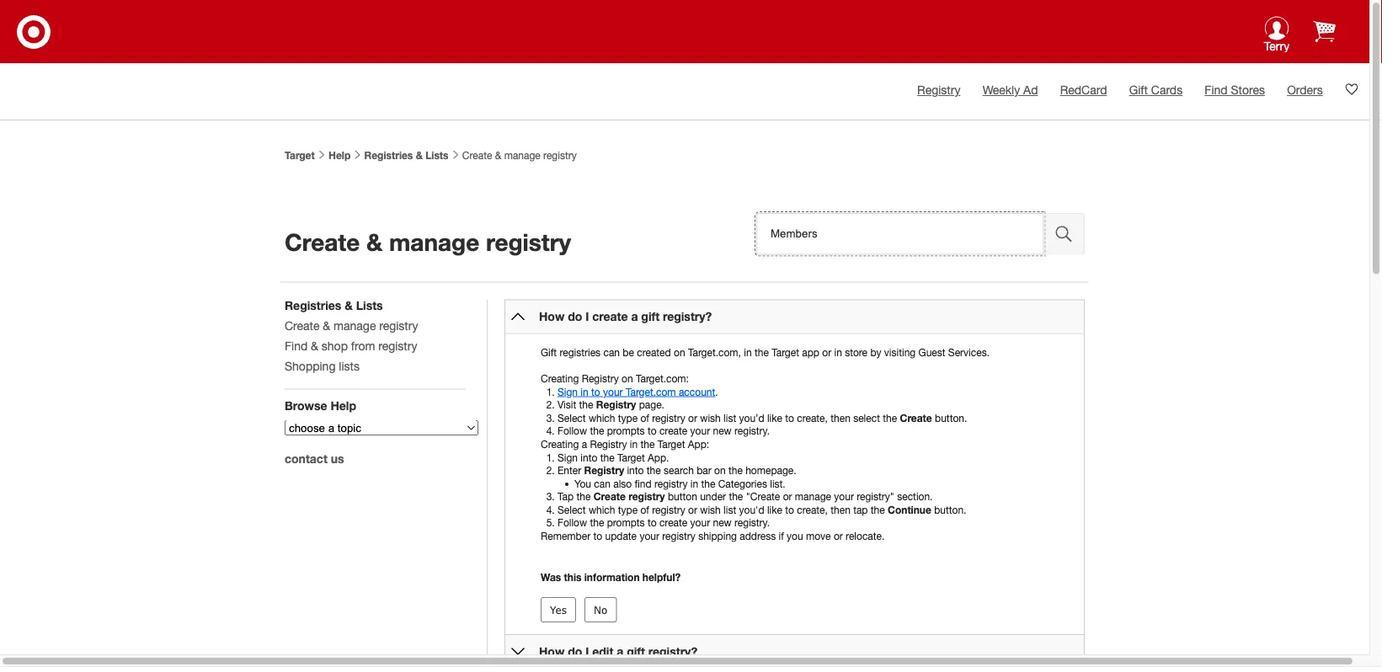 Task type: locate. For each thing, give the bounding box(es) containing it.
&
[[416, 150, 423, 161], [495, 150, 502, 161], [367, 228, 383, 256], [345, 298, 353, 312], [323, 319, 330, 332], [311, 339, 318, 353]]

sign
[[558, 386, 578, 398], [558, 451, 578, 463]]

2 registry. from the top
[[735, 517, 770, 529]]

i
[[586, 310, 589, 324], [586, 644, 589, 658]]

or down button
[[689, 504, 698, 516]]

your
[[603, 386, 623, 398], [691, 425, 711, 437], [835, 491, 854, 503], [691, 517, 711, 529], [640, 530, 660, 542]]

which down sign in to your target.com account link at the bottom of page
[[589, 412, 616, 424]]

0 horizontal spatial a
[[582, 438, 587, 450]]

1 like from the top
[[768, 412, 783, 424]]

1 vertical spatial can
[[594, 478, 611, 490]]

the down bar
[[702, 478, 716, 490]]

1 vertical spatial prompts
[[607, 517, 645, 529]]

2 then from the top
[[831, 504, 851, 516]]

find left stores
[[1205, 83, 1228, 97]]

0 vertical spatial sign
[[558, 386, 578, 398]]

visiting
[[885, 346, 916, 358]]

lists
[[339, 359, 360, 373]]

creating up visit
[[541, 373, 579, 384]]

1 vertical spatial new
[[713, 517, 732, 529]]

or right app
[[823, 346, 832, 358]]

registry? up target.com,
[[663, 310, 712, 324]]

then
[[831, 412, 851, 424], [831, 504, 851, 516]]

terry link
[[1252, 16, 1303, 64]]

select
[[558, 412, 586, 424], [558, 504, 586, 516]]

2 prompts from the top
[[607, 517, 645, 529]]

do up registries
[[568, 310, 583, 324]]

you'd
[[739, 412, 765, 424]]

None submit
[[541, 597, 576, 623], [585, 597, 617, 623], [541, 597, 576, 623], [585, 597, 617, 623]]

help
[[329, 150, 351, 161], [331, 399, 356, 412]]

create
[[593, 310, 628, 324], [660, 425, 688, 437], [660, 517, 688, 529]]

registries & lists
[[365, 150, 449, 161]]

0 vertical spatial button.
[[935, 412, 968, 424]]

2 do from the top
[[568, 644, 583, 658]]

0 vertical spatial of
[[641, 412, 650, 424]]

0 vertical spatial registry.
[[735, 425, 770, 437]]

create, left the select
[[797, 412, 828, 424]]

circle arrow e image
[[512, 645, 525, 658]]

creating up enter
[[541, 438, 579, 450]]

a
[[632, 310, 638, 324], [582, 438, 587, 450], [617, 644, 624, 658]]

lists for registries & lists create & manage registry find & shop from registry shopping lists
[[356, 298, 383, 312]]

do
[[568, 310, 583, 324], [568, 644, 583, 658]]

1 vertical spatial select
[[558, 504, 586, 516]]

1 how from the top
[[539, 310, 565, 324]]

also
[[614, 478, 632, 490]]

shopping
[[285, 359, 336, 373]]

by
[[871, 346, 882, 358]]

prompts down page.
[[607, 425, 645, 437]]

2 like from the top
[[768, 504, 783, 516]]

the right target.com,
[[755, 346, 769, 358]]

target.com
[[626, 386, 676, 398]]

help right the browse
[[331, 399, 356, 412]]

0 vertical spatial list
[[724, 412, 737, 424]]

follow up remember
[[558, 517, 587, 529]]

create & manage registry
[[460, 150, 577, 161], [285, 228, 571, 256]]

under
[[700, 491, 726, 503]]

1 create, from the top
[[797, 412, 828, 424]]

0 vertical spatial find
[[1205, 83, 1228, 97]]

favorites image
[[1346, 83, 1359, 96]]

gift right edit
[[627, 644, 645, 658]]

continue
[[888, 504, 932, 516]]

the down app.
[[647, 465, 661, 476]]

contact
[[285, 452, 328, 466]]

0 vertical spatial prompts
[[607, 425, 645, 437]]

wish down under
[[701, 504, 721, 516]]

2 select from the top
[[558, 504, 586, 516]]

0 horizontal spatial lists
[[356, 298, 383, 312]]

1 vertical spatial a
[[582, 438, 587, 450]]

0 vertical spatial follow
[[558, 425, 587, 437]]

button. down services.
[[935, 412, 968, 424]]

a right edit
[[617, 644, 624, 658]]

2 vertical spatial a
[[617, 644, 624, 658]]

1 horizontal spatial lists
[[426, 150, 449, 161]]

lists for registries & lists
[[426, 150, 449, 161]]

1 vertical spatial find
[[285, 339, 308, 353]]

gift left cards
[[1130, 83, 1149, 97]]

registry.
[[735, 425, 770, 437], [735, 517, 770, 529]]

helpful?
[[643, 571, 681, 583]]

select down visit
[[558, 412, 586, 424]]

registries up shop
[[285, 298, 342, 312]]

manage inside "registries & lists create & manage registry find & shop from registry shopping lists"
[[334, 319, 376, 332]]

target
[[285, 150, 315, 161], [772, 346, 800, 358], [658, 438, 685, 450], [618, 451, 645, 463]]

target up app.
[[658, 438, 685, 450]]

0 vertical spatial registry?
[[663, 310, 712, 324]]

registry
[[918, 83, 961, 97], [582, 373, 619, 384], [596, 399, 637, 411], [590, 438, 627, 450], [584, 465, 625, 476]]

find inside "registries & lists create & manage registry find & shop from registry shopping lists"
[[285, 339, 308, 353]]

in up find
[[630, 438, 638, 450]]

registries
[[365, 150, 413, 161], [285, 298, 342, 312]]

i left edit
[[586, 644, 589, 658]]

gift
[[642, 310, 660, 324], [627, 644, 645, 658]]

0 vertical spatial i
[[586, 310, 589, 324]]

then left the tap
[[831, 504, 851, 516]]

navigation
[[285, 298, 479, 637]]

1 vertical spatial list
[[724, 504, 737, 516]]

list.
[[770, 478, 786, 490]]

in right target.com,
[[744, 346, 752, 358]]

2 creating from the top
[[541, 438, 579, 450]]

registry. down the you'd
[[735, 517, 770, 529]]

gift for gift registries can be created on target.com, in the target app or in store by visiting guest services.
[[541, 346, 557, 358]]

0 vertical spatial on
[[674, 346, 686, 358]]

0 vertical spatial do
[[568, 310, 583, 324]]

2 horizontal spatial a
[[632, 310, 638, 324]]

1 horizontal spatial find
[[1205, 83, 1228, 97]]

you'd
[[739, 504, 765, 516]]

lists
[[426, 150, 449, 161], [356, 298, 383, 312]]

information
[[585, 571, 640, 583]]

sign up enter
[[558, 451, 578, 463]]

account
[[679, 386, 716, 398]]

0 vertical spatial how
[[539, 310, 565, 324]]

0 vertical spatial registries
[[365, 150, 413, 161]]

1 vertical spatial create,
[[797, 504, 828, 516]]

1 vertical spatial help
[[331, 399, 356, 412]]

2 type from the top
[[618, 504, 638, 516]]

type down also
[[618, 504, 638, 516]]

then left the select
[[831, 412, 851, 424]]

0 vertical spatial gift
[[642, 310, 660, 324]]

2 horizontal spatial on
[[715, 465, 726, 476]]

lists inside "registries & lists create & manage registry find & shop from registry shopping lists"
[[356, 298, 383, 312]]

1 horizontal spatial a
[[617, 644, 624, 658]]

1 creating from the top
[[541, 373, 579, 384]]

your up the app:
[[691, 425, 711, 437]]

1 vertical spatial type
[[618, 504, 638, 516]]

1 vertical spatial follow
[[558, 517, 587, 529]]

create up be
[[593, 310, 628, 324]]

1 vertical spatial do
[[568, 644, 583, 658]]

from
[[351, 339, 375, 353]]

target.com,
[[688, 346, 742, 358]]

of down find
[[641, 504, 650, 516]]

1 follow from the top
[[558, 425, 587, 437]]

a for edit
[[617, 644, 624, 658]]

0 vertical spatial which
[[589, 412, 616, 424]]

the down registry"
[[871, 504, 885, 516]]

was this information helpful?
[[541, 571, 681, 583]]

1 horizontal spatial gift
[[1130, 83, 1149, 97]]

registry?
[[663, 310, 712, 324], [649, 644, 698, 658]]

i up registries
[[586, 310, 589, 324]]

gift cards
[[1130, 83, 1183, 97]]

new
[[713, 425, 732, 437], [713, 517, 732, 529]]

type
[[618, 412, 638, 424], [618, 504, 638, 516]]

select
[[854, 412, 881, 424]]

into up find
[[627, 465, 644, 476]]

1 vertical spatial wish
[[701, 504, 721, 516]]

0 vertical spatial wish
[[701, 412, 721, 424]]

your left target.com
[[603, 386, 623, 398]]

on up sign in to your target.com account link at the bottom of page
[[622, 373, 633, 384]]

None image field
[[1045, 213, 1085, 255]]

1 vertical spatial button.
[[935, 504, 967, 516]]

registries inside "registries & lists create & manage registry find & shop from registry shopping lists"
[[285, 298, 342, 312]]

1 registry. from the top
[[735, 425, 770, 437]]

0 vertical spatial creating
[[541, 373, 579, 384]]

shipping
[[699, 530, 737, 542]]

1 which from the top
[[589, 412, 616, 424]]

1 vertical spatial which
[[589, 504, 616, 516]]

1 vertical spatial creating
[[541, 438, 579, 450]]

1 prompts from the top
[[607, 425, 645, 437]]

button. right continue
[[935, 504, 967, 516]]

1 vertical spatial gift
[[541, 346, 557, 358]]

registry? right edit
[[649, 644, 698, 658]]

gift for create
[[642, 310, 660, 324]]

1 wish from the top
[[701, 412, 721, 424]]

in
[[744, 346, 752, 358], [835, 346, 843, 358], [581, 386, 589, 398], [630, 438, 638, 450], [691, 478, 699, 490]]

address
[[740, 530, 776, 542]]

sign up visit
[[558, 386, 578, 398]]

your up the tap
[[835, 491, 854, 503]]

can
[[604, 346, 620, 358], [594, 478, 611, 490]]

1 horizontal spatial into
[[627, 465, 644, 476]]

0 vertical spatial gift
[[1130, 83, 1149, 97]]

1 vertical spatial into
[[627, 465, 644, 476]]

2 i from the top
[[586, 644, 589, 658]]

gift registries can be created on target.com, in the target app or in store by visiting guest services.
[[541, 346, 990, 358]]

1 vertical spatial i
[[586, 644, 589, 658]]

how do i edit a gift registry?
[[539, 644, 698, 658]]

0 horizontal spatial on
[[622, 373, 633, 384]]

1 i from the top
[[586, 310, 589, 324]]

of
[[641, 412, 650, 424], [641, 504, 650, 516]]

0 vertical spatial like
[[768, 412, 783, 424]]

manage
[[504, 150, 541, 161], [389, 228, 480, 256], [334, 319, 376, 332], [795, 491, 832, 503]]

0 horizontal spatial find
[[285, 339, 308, 353]]

registries & lists link
[[365, 150, 449, 161]]

into up enter
[[581, 451, 598, 463]]

gift
[[1130, 83, 1149, 97], [541, 346, 557, 358]]

1 vertical spatial of
[[641, 504, 650, 516]]

the up "you"
[[590, 425, 604, 437]]

how right circle arrow s image
[[539, 310, 565, 324]]

can inside creating registry on target.com: sign in to your target.com account . visit the registry page. select which type of registry or wish list you'd like to create, then select the create button. follow the prompts to create your new registry. creating a registry in the target app: sign into the target app. enter registry into the search bar on the homepage. you can also find registry in the categories list. tap the create registry button under the "create or manage your registry" section. select which type of registry or wish list you'd like to create, then tap the continue button. follow the prompts to create your new registry. remember to update your registry shipping address if you move or relocate.
[[594, 478, 611, 490]]

follow down visit
[[558, 425, 587, 437]]

registries & lists create & manage registry find & shop from registry shopping lists
[[285, 298, 418, 373]]

0 vertical spatial select
[[558, 412, 586, 424]]

into
[[581, 451, 598, 463], [627, 465, 644, 476]]

circle arrow s image
[[512, 310, 525, 324]]

shopping lists link
[[285, 359, 360, 373]]

do left edit
[[568, 644, 583, 658]]

0 horizontal spatial registries
[[285, 298, 342, 312]]

registry. down you'd
[[735, 425, 770, 437]]

which up update at the left of page
[[589, 504, 616, 516]]

gift up created
[[642, 310, 660, 324]]

ad
[[1024, 83, 1039, 97]]

like right you'd
[[768, 412, 783, 424]]

can left be
[[604, 346, 620, 358]]

search help text field
[[757, 213, 1045, 255]]

2 how from the top
[[539, 644, 565, 658]]

find
[[1205, 83, 1228, 97], [285, 339, 308, 353]]

gift for edit
[[627, 644, 645, 658]]

1 vertical spatial registry?
[[649, 644, 698, 658]]

0 vertical spatial create & manage registry
[[460, 150, 577, 161]]

shop
[[322, 339, 348, 353]]

1 vertical spatial then
[[831, 504, 851, 516]]

contact us
[[285, 452, 344, 466]]

cards
[[1152, 83, 1183, 97]]

0 vertical spatial a
[[632, 310, 638, 324]]

select down tap
[[558, 504, 586, 516]]

1 vertical spatial how
[[539, 644, 565, 658]]

on right created
[[674, 346, 686, 358]]

1 horizontal spatial registries
[[365, 150, 413, 161]]

the right visit
[[579, 399, 594, 411]]

create, up move
[[797, 504, 828, 516]]

0 horizontal spatial gift
[[541, 346, 557, 358]]

of down page.
[[641, 412, 650, 424]]

you
[[787, 530, 804, 542]]

1 type from the top
[[618, 412, 638, 424]]

0 vertical spatial then
[[831, 412, 851, 424]]

creating
[[541, 373, 579, 384], [541, 438, 579, 450]]

create down button
[[660, 517, 688, 529]]

0 vertical spatial create
[[593, 310, 628, 324]]

list down under
[[724, 504, 737, 516]]

0 vertical spatial new
[[713, 425, 732, 437]]

a up "you"
[[582, 438, 587, 450]]

0 horizontal spatial into
[[581, 451, 598, 463]]

new down .
[[713, 425, 732, 437]]

1 sign from the top
[[558, 386, 578, 398]]

or
[[823, 346, 832, 358], [689, 412, 698, 424], [783, 491, 793, 503], [689, 504, 698, 516], [834, 530, 843, 542]]

1 vertical spatial create
[[660, 425, 688, 437]]

new up the shipping
[[713, 517, 732, 529]]

can right "you"
[[594, 478, 611, 490]]

this
[[564, 571, 582, 583]]

0 vertical spatial type
[[618, 412, 638, 424]]

1 vertical spatial sign
[[558, 451, 578, 463]]

gift left registries
[[541, 346, 557, 358]]

how right circle arrow e image
[[539, 644, 565, 658]]

type down sign in to your target.com account link at the bottom of page
[[618, 412, 638, 424]]

0 vertical spatial lists
[[426, 150, 449, 161]]

prompts up update at the left of page
[[607, 517, 645, 529]]

create up app.
[[660, 425, 688, 437]]

which
[[589, 412, 616, 424], [589, 504, 616, 516]]

like down "create
[[768, 504, 783, 516]]

how
[[539, 310, 565, 324], [539, 644, 565, 658]]

wish down .
[[701, 412, 721, 424]]

1 vertical spatial like
[[768, 504, 783, 516]]

1 vertical spatial gift
[[627, 644, 645, 658]]

list left you'd
[[724, 412, 737, 424]]

find up shopping
[[285, 339, 308, 353]]

1 vertical spatial lists
[[356, 298, 383, 312]]

the down "you"
[[577, 491, 591, 503]]

create
[[463, 150, 492, 161], [285, 228, 360, 256], [285, 319, 320, 332], [900, 412, 933, 424], [594, 491, 626, 503]]

tap
[[854, 504, 868, 516]]

registry
[[544, 150, 577, 161], [486, 228, 571, 256], [379, 319, 418, 332], [379, 339, 417, 353], [652, 412, 686, 424], [655, 478, 688, 490], [629, 491, 665, 503], [652, 504, 686, 516], [663, 530, 696, 542]]

1 new from the top
[[713, 425, 732, 437]]

1 vertical spatial registry.
[[735, 517, 770, 529]]

help right target link
[[329, 150, 351, 161]]

2 vertical spatial on
[[715, 465, 726, 476]]

find & shop from registry link
[[285, 339, 417, 353]]

registry? for how do i edit a gift registry?
[[649, 644, 698, 658]]

0 vertical spatial create,
[[797, 412, 828, 424]]

registries right help link
[[365, 150, 413, 161]]

a up be
[[632, 310, 638, 324]]

the up also
[[601, 451, 615, 463]]

1 do from the top
[[568, 310, 583, 324]]

1 vertical spatial registries
[[285, 298, 342, 312]]



Task type: vqa. For each thing, say whether or not it's contained in the screenshot.
check GiftCard balance
no



Task type: describe. For each thing, give the bounding box(es) containing it.
edit
[[593, 644, 614, 658]]

redcard link
[[1061, 83, 1108, 97]]

app
[[802, 346, 820, 358]]

be
[[623, 346, 634, 358]]

relocate.
[[846, 530, 885, 542]]

1 list from the top
[[724, 412, 737, 424]]

2 list from the top
[[724, 504, 737, 516]]

target link
[[285, 150, 315, 161]]

browse help
[[285, 399, 356, 412]]

or down list.
[[783, 491, 793, 503]]

your right update at the left of page
[[640, 530, 660, 542]]

or right move
[[834, 530, 843, 542]]

categories
[[719, 478, 768, 490]]

2 new from the top
[[713, 517, 732, 529]]

2 sign from the top
[[558, 451, 578, 463]]

do for edit
[[568, 644, 583, 658]]

created
[[637, 346, 671, 358]]

page.
[[639, 399, 665, 411]]

the right the select
[[883, 412, 898, 424]]

in down bar
[[691, 478, 699, 490]]

orders link
[[1288, 83, 1324, 97]]

browse
[[285, 399, 327, 412]]

how for how do i edit a gift registry?
[[539, 644, 565, 658]]

weekly
[[983, 83, 1021, 97]]

icon image
[[1265, 16, 1290, 40]]

registry? for how do i create a gift registry?
[[663, 310, 712, 324]]

in down registries
[[581, 386, 589, 398]]

redcard
[[1061, 83, 1108, 97]]

section.
[[898, 491, 933, 503]]

contact us link
[[285, 452, 344, 466]]

find stores
[[1205, 83, 1266, 97]]

the up remember
[[590, 517, 604, 529]]

how for how do i create a gift registry?
[[539, 310, 565, 324]]

guest
[[919, 346, 946, 358]]

update
[[605, 530, 637, 542]]

visit
[[558, 399, 577, 411]]

target.com home image
[[17, 15, 51, 49]]

2 vertical spatial create
[[660, 517, 688, 529]]

2 follow from the top
[[558, 517, 587, 529]]

creating registry on target.com: sign in to your target.com account . visit the registry page. select which type of registry or wish list you'd like to create, then select the create button. follow the prompts to create your new registry. creating a registry in the target app: sign into the target app. enter registry into the search bar on the homepage. you can also find registry in the categories list. tap the create registry button under the "create or manage your registry" section. select which type of registry or wish list you'd like to create, then tap the continue button. follow the prompts to create your new registry. remember to update your registry shipping address if you move or relocate.
[[541, 373, 968, 542]]

i for edit
[[586, 644, 589, 658]]

a for create
[[632, 310, 638, 324]]

or down account
[[689, 412, 698, 424]]

the down categories
[[729, 491, 744, 503]]

help link
[[329, 150, 351, 161]]

enter
[[558, 465, 582, 476]]

your up the shipping
[[691, 517, 711, 529]]

how do i create a gift registry? link
[[539, 310, 712, 324]]

remember
[[541, 530, 591, 542]]

registries for registries & lists create & manage registry find & shop from registry shopping lists
[[285, 298, 342, 312]]

was
[[541, 571, 561, 583]]

1 then from the top
[[831, 412, 851, 424]]

app:
[[688, 438, 710, 450]]

target left help link
[[285, 150, 315, 161]]

homepage.
[[746, 465, 797, 476]]

manage inside creating registry on target.com: sign in to your target.com account . visit the registry page. select which type of registry or wish list you'd like to create, then select the create button. follow the prompts to create your new registry. creating a registry in the target app: sign into the target app. enter registry into the search bar on the homepage. you can also find registry in the categories list. tap the create registry button under the "create or manage your registry" section. select which type of registry or wish list you'd like to create, then tap the continue button. follow the prompts to create your new registry. remember to update your registry shipping address if you move or relocate.
[[795, 491, 832, 503]]

target left app.
[[618, 451, 645, 463]]

to left update at the left of page
[[594, 530, 603, 542]]

registries for registries & lists
[[365, 150, 413, 161]]

store
[[845, 346, 868, 358]]

my target.com shopping cart image
[[1314, 20, 1337, 42]]

to down page.
[[648, 425, 657, 437]]

1 vertical spatial on
[[622, 373, 633, 384]]

how do i edit a gift registry? link
[[539, 644, 698, 658]]

weekly ad link
[[983, 83, 1039, 97]]

registry link
[[918, 83, 961, 97]]

services.
[[949, 346, 990, 358]]

to down registries
[[592, 386, 601, 398]]

registry"
[[857, 491, 895, 503]]

search
[[664, 465, 694, 476]]

i for create
[[586, 310, 589, 324]]

"create
[[746, 491, 781, 503]]

target.com:
[[636, 373, 689, 384]]

2 create, from the top
[[797, 504, 828, 516]]

1 of from the top
[[641, 412, 650, 424]]

to down find
[[648, 517, 657, 529]]

2 of from the top
[[641, 504, 650, 516]]

.
[[716, 386, 718, 398]]

orders
[[1288, 83, 1324, 97]]

sign in to your target.com account link
[[558, 386, 716, 398]]

move
[[806, 530, 831, 542]]

the up categories
[[729, 465, 743, 476]]

1 select from the top
[[558, 412, 586, 424]]

to right you'd
[[786, 412, 795, 424]]

app.
[[648, 451, 669, 463]]

how do i create a gift registry?
[[539, 310, 712, 324]]

create inside "registries & lists create & manage registry find & shop from registry shopping lists"
[[285, 319, 320, 332]]

button
[[668, 491, 698, 503]]

1 vertical spatial create & manage registry
[[285, 228, 571, 256]]

the up app.
[[641, 438, 655, 450]]

weekly ad
[[983, 83, 1039, 97]]

1 horizontal spatial on
[[674, 346, 686, 358]]

find stores link
[[1205, 83, 1266, 97]]

navigation containing registries & lists
[[285, 298, 479, 637]]

0 vertical spatial can
[[604, 346, 620, 358]]

gift cards link
[[1130, 83, 1183, 97]]

registries
[[560, 346, 601, 358]]

you
[[575, 478, 592, 490]]

stores
[[1232, 83, 1266, 97]]

bar
[[697, 465, 712, 476]]

2 wish from the top
[[701, 504, 721, 516]]

gift for gift cards
[[1130, 83, 1149, 97]]

0 vertical spatial into
[[581, 451, 598, 463]]

find
[[635, 478, 652, 490]]

2 which from the top
[[589, 504, 616, 516]]

terry
[[1265, 39, 1290, 53]]

to up you
[[786, 504, 795, 516]]

in left store
[[835, 346, 843, 358]]

tap
[[558, 491, 574, 503]]

0 vertical spatial help
[[329, 150, 351, 161]]

a inside creating registry on target.com: sign in to your target.com account . visit the registry page. select which type of registry or wish list you'd like to create, then select the create button. follow the prompts to create your new registry. creating a registry in the target app: sign into the target app. enter registry into the search bar on the homepage. you can also find registry in the categories list. tap the create registry button under the "create or manage your registry" section. select which type of registry or wish list you'd like to create, then tap the continue button. follow the prompts to create your new registry. remember to update your registry shipping address if you move or relocate.
[[582, 438, 587, 450]]

target left app
[[772, 346, 800, 358]]

us
[[331, 452, 344, 466]]

if
[[779, 530, 784, 542]]

do for create
[[568, 310, 583, 324]]



